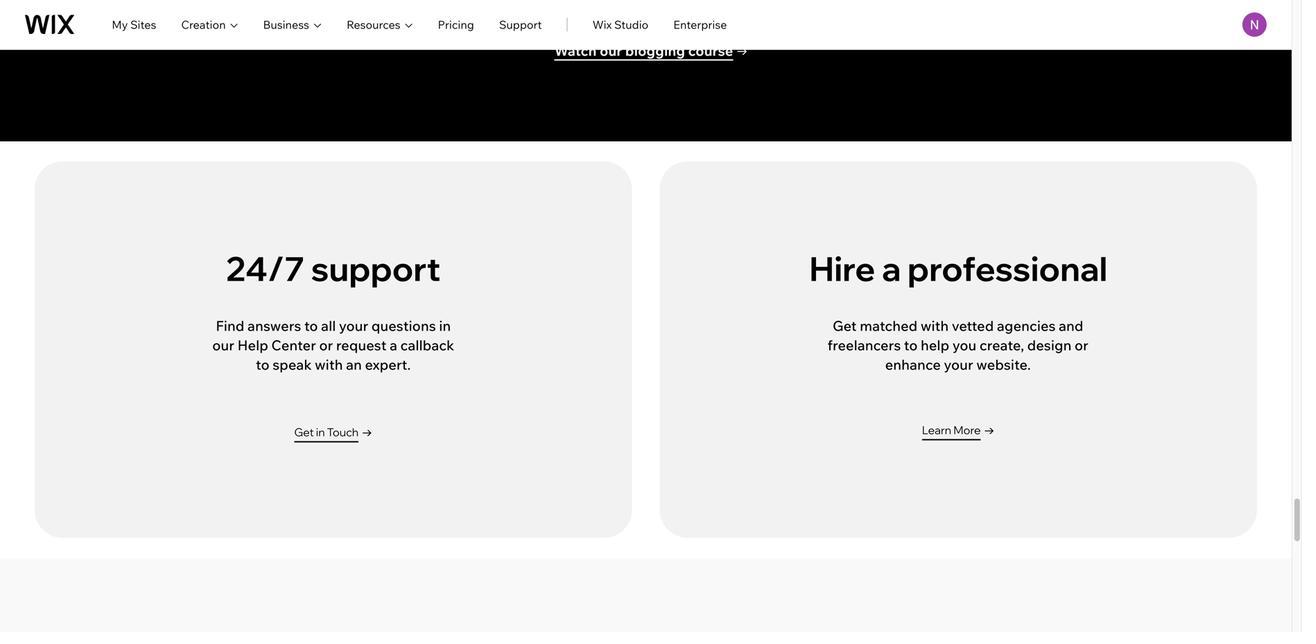 Task type: locate. For each thing, give the bounding box(es) containing it.
touch
[[327, 425, 359, 439]]

to up enhance
[[904, 337, 918, 354]]

1 vertical spatial with
[[315, 356, 343, 373]]

0 vertical spatial with
[[921, 317, 949, 335]]

0 horizontal spatial get
[[294, 425, 314, 439]]

help
[[237, 337, 268, 354]]

1 horizontal spatial in
[[439, 317, 451, 335]]

freelancers
[[828, 337, 901, 354]]

with
[[921, 317, 949, 335], [315, 356, 343, 373]]

our down wix on the left top of the page
[[600, 42, 622, 59]]

watch
[[554, 42, 597, 59]]

pricing link
[[438, 16, 474, 33]]

your up request
[[339, 317, 368, 335]]

1 vertical spatial your
[[944, 356, 973, 373]]

1 vertical spatial our
[[212, 337, 234, 354]]

0 vertical spatial a
[[882, 247, 901, 289]]

1 horizontal spatial get
[[833, 317, 857, 335]]

0 vertical spatial to
[[304, 317, 318, 335]]

with up the help
[[921, 317, 949, 335]]

a up expert.
[[390, 337, 397, 354]]

resources
[[347, 18, 400, 32]]

course
[[688, 42, 733, 59]]

learn more link
[[901, 417, 1015, 445]]

design
[[1027, 337, 1072, 354]]

our down find
[[212, 337, 234, 354]]

hire
[[809, 247, 875, 289]]

get
[[833, 317, 857, 335], [294, 425, 314, 439]]

studio
[[614, 18, 648, 32]]

your inside get matched with vetted agencies and freelancers to help you create, design or enhance your website.
[[944, 356, 973, 373]]

support link
[[499, 16, 542, 33]]

0 horizontal spatial in
[[316, 425, 325, 439]]

to inside get matched with vetted agencies and freelancers to help you create, design or enhance your website.
[[904, 337, 918, 354]]

find
[[216, 317, 244, 335]]

support
[[311, 247, 441, 289]]

in inside find answers to all your questions in our help center or request a callback to speak with an expert.
[[439, 317, 451, 335]]

wix studio link
[[593, 16, 648, 33]]

our
[[600, 42, 622, 59], [212, 337, 234, 354]]

2 vertical spatial to
[[256, 356, 269, 373]]

get matched with vetted agencies and freelancers to help you create, design or enhance your website.
[[828, 317, 1089, 373]]

in
[[439, 317, 451, 335], [316, 425, 325, 439]]

24/7 support
[[226, 247, 441, 289]]

0 horizontal spatial our
[[212, 337, 234, 354]]

and
[[1059, 317, 1083, 335]]

to down help
[[256, 356, 269, 373]]

1 vertical spatial to
[[904, 337, 918, 354]]

1 horizontal spatial to
[[304, 317, 318, 335]]

2 horizontal spatial to
[[904, 337, 918, 354]]

get up freelancers
[[833, 317, 857, 335]]

professional
[[908, 247, 1108, 289]]

a right hire
[[882, 247, 901, 289]]

1 or from the left
[[319, 337, 333, 354]]

a inside find answers to all your questions in our help center or request a callback to speak with an expert.
[[390, 337, 397, 354]]

0 vertical spatial in
[[439, 317, 451, 335]]

get inside get in touch link
[[294, 425, 314, 439]]

1 vertical spatial get
[[294, 425, 314, 439]]

my sites link
[[112, 16, 156, 33]]

learn more
[[922, 423, 981, 437]]

0 vertical spatial our
[[600, 42, 622, 59]]

our inside find answers to all your questions in our help center or request a callback to speak with an expert.
[[212, 337, 234, 354]]

1 horizontal spatial our
[[600, 42, 622, 59]]

0 horizontal spatial or
[[319, 337, 333, 354]]

0 vertical spatial your
[[339, 317, 368, 335]]

you
[[953, 337, 977, 354]]

get inside get matched with vetted agencies and freelancers to help you create, design or enhance your website.
[[833, 317, 857, 335]]

1 horizontal spatial your
[[944, 356, 973, 373]]

or down the and on the right of the page
[[1075, 337, 1089, 354]]

0 horizontal spatial with
[[315, 356, 343, 373]]

0 horizontal spatial your
[[339, 317, 368, 335]]

in left touch
[[316, 425, 325, 439]]

0 vertical spatial get
[[833, 317, 857, 335]]

support
[[499, 18, 542, 32]]

creation
[[181, 18, 226, 32]]

to left all
[[304, 317, 318, 335]]

1 horizontal spatial with
[[921, 317, 949, 335]]

1 horizontal spatial or
[[1075, 337, 1089, 354]]

in up callback
[[439, 317, 451, 335]]

enterprise link
[[673, 16, 727, 33]]

learn
[[922, 423, 951, 437]]

agencies
[[997, 317, 1056, 335]]

or
[[319, 337, 333, 354], [1075, 337, 1089, 354]]

in inside get in touch link
[[316, 425, 325, 439]]

more
[[954, 423, 981, 437]]

with left an
[[315, 356, 343, 373]]

a
[[882, 247, 901, 289], [390, 337, 397, 354]]

resources button
[[347, 16, 413, 33]]

get left touch
[[294, 425, 314, 439]]

1 vertical spatial in
[[316, 425, 325, 439]]

0 horizontal spatial to
[[256, 356, 269, 373]]

or down all
[[319, 337, 333, 354]]

with inside find answers to all your questions in our help center or request a callback to speak with an expert.
[[315, 356, 343, 373]]

wix studio
[[593, 18, 648, 32]]

creation button
[[181, 16, 238, 33]]

wix
[[593, 18, 612, 32]]

enterprise
[[673, 18, 727, 32]]

your
[[339, 317, 368, 335], [944, 356, 973, 373]]

to
[[304, 317, 318, 335], [904, 337, 918, 354], [256, 356, 269, 373]]

watch our blogging course
[[554, 42, 733, 59]]

0 horizontal spatial a
[[390, 337, 397, 354]]

1 vertical spatial a
[[390, 337, 397, 354]]

my
[[112, 18, 128, 32]]

2 or from the left
[[1075, 337, 1089, 354]]

your down you
[[944, 356, 973, 373]]



Task type: describe. For each thing, give the bounding box(es) containing it.
hire a professional
[[809, 247, 1108, 289]]

get for matched
[[833, 317, 857, 335]]

enhance
[[885, 356, 941, 373]]

sites
[[130, 18, 156, 32]]

center
[[271, 337, 316, 354]]

speak
[[273, 356, 312, 373]]

watch our blogging course link
[[554, 42, 748, 61]]

blogging
[[625, 42, 685, 59]]

or inside find answers to all your questions in our help center or request a callback to speak with an expert.
[[319, 337, 333, 354]]

expert.
[[365, 356, 411, 373]]

all
[[321, 317, 336, 335]]

get in touch link
[[276, 420, 390, 447]]

pricing
[[438, 18, 474, 32]]

questions
[[371, 317, 436, 335]]

an
[[346, 356, 362, 373]]

request
[[336, 337, 387, 354]]

help
[[921, 337, 949, 354]]

answers
[[247, 317, 301, 335]]

profile image image
[[1243, 12, 1267, 37]]

get for in
[[294, 425, 314, 439]]

with inside get matched with vetted agencies and freelancers to help you create, design or enhance your website.
[[921, 317, 949, 335]]

business
[[263, 18, 309, 32]]

1 horizontal spatial a
[[882, 247, 901, 289]]

create,
[[980, 337, 1024, 354]]

business button
[[263, 16, 322, 33]]

vetted
[[952, 317, 994, 335]]

callback
[[400, 337, 454, 354]]

my sites
[[112, 18, 156, 32]]

get in touch
[[294, 425, 359, 439]]

find answers to all your questions in our help center or request a callback to speak with an expert.
[[212, 317, 454, 373]]

your inside find answers to all your questions in our help center or request a callback to speak with an expert.
[[339, 317, 368, 335]]

matched
[[860, 317, 918, 335]]

website.
[[976, 356, 1031, 373]]

or inside get matched with vetted agencies and freelancers to help you create, design or enhance your website.
[[1075, 337, 1089, 354]]

24/7
[[226, 247, 305, 289]]



Task type: vqa. For each thing, say whether or not it's contained in the screenshot.
3 within How to find a manufacturer for your product idea element
no



